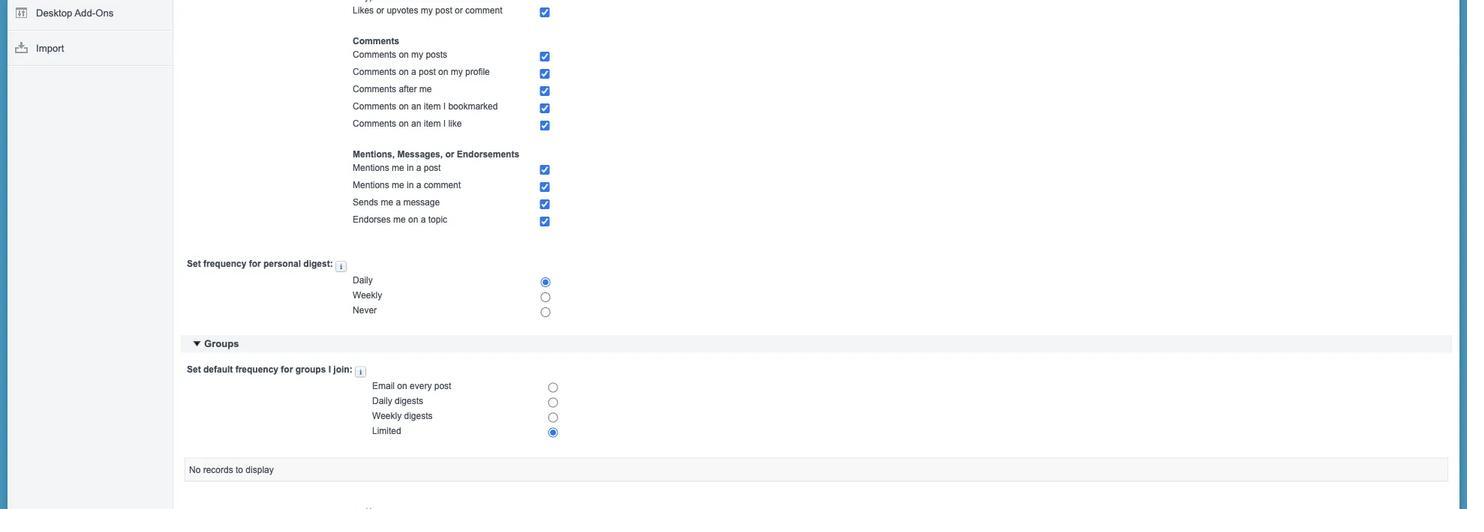 Task type: locate. For each thing, give the bounding box(es) containing it.
me down sends me a message
[[394, 215, 406, 225]]

1 vertical spatial i
[[444, 119, 446, 129]]

on up comments on a post on my profile
[[399, 50, 409, 60]]

an for like
[[412, 119, 422, 129]]

Comments after me checkbox
[[540, 87, 550, 96]]

1 vertical spatial daily
[[372, 396, 392, 407]]

a up after
[[412, 67, 417, 77]]

1 vertical spatial digests
[[404, 411, 433, 422]]

likes
[[353, 6, 374, 16]]

5 comments from the top
[[353, 102, 397, 112]]

on
[[399, 50, 409, 60], [399, 67, 409, 77], [439, 67, 449, 77], [399, 102, 409, 112], [399, 119, 409, 129], [409, 215, 419, 225], [397, 381, 408, 392]]

1 an from the top
[[412, 102, 422, 112]]

0 vertical spatial daily
[[353, 276, 373, 286]]

on up the daily digests
[[397, 381, 408, 392]]

digests
[[395, 396, 424, 407], [404, 411, 433, 422]]

a left the topic
[[421, 215, 426, 225]]

1 item from the top
[[424, 102, 441, 112]]

mentions up sends
[[353, 181, 390, 191]]

6 comments from the top
[[353, 119, 397, 129]]

1 mentions from the top
[[353, 163, 390, 173]]

2 comments from the top
[[353, 50, 397, 60]]

daily for daily
[[353, 276, 373, 286]]

comments
[[353, 36, 400, 47], [353, 50, 397, 60], [353, 67, 397, 77], [353, 84, 397, 95], [353, 102, 397, 112], [353, 119, 397, 129]]

2 in from the top
[[407, 181, 414, 191]]

comments on a post on my profile
[[353, 67, 490, 77]]

4 comments from the top
[[353, 84, 397, 95]]

comments after me
[[353, 84, 432, 95]]

1 vertical spatial for
[[281, 365, 293, 375]]

set for set default frequency for groups i join:
[[187, 365, 201, 375]]

i for bookmarked
[[444, 102, 446, 112]]

weekly up never
[[353, 291, 382, 301]]

me
[[420, 84, 432, 95], [392, 163, 405, 173], [392, 181, 405, 191], [381, 198, 394, 208], [394, 215, 406, 225]]

digests for weekly digests
[[404, 411, 433, 422]]

1 vertical spatial weekly
[[372, 411, 402, 422]]

comment
[[466, 6, 503, 16], [424, 181, 461, 191]]

like
[[449, 119, 462, 129]]

frequency
[[203, 259, 247, 270], [236, 365, 279, 375]]

1 comments from the top
[[353, 36, 400, 47]]

daily down email
[[372, 396, 392, 407]]

1 in from the top
[[407, 163, 414, 173]]

posts
[[426, 50, 448, 60]]

set default frequency for groups i join:
[[187, 365, 355, 375]]

me for topic
[[394, 215, 406, 225]]

me up mentions me in a comment
[[392, 163, 405, 173]]

mentions for mentions me in a comment
[[353, 181, 390, 191]]

desktop add-ons
[[36, 8, 114, 19]]

i left like
[[444, 119, 446, 129]]

sends me a message
[[353, 198, 440, 208]]

mentions
[[353, 163, 390, 173], [353, 181, 390, 191]]

my right upvotes
[[421, 6, 433, 16]]

1 vertical spatial item
[[424, 119, 441, 129]]

0 vertical spatial an
[[412, 102, 422, 112]]

an
[[412, 102, 422, 112], [412, 119, 422, 129]]

desktop
[[36, 8, 72, 19]]

post down posts
[[419, 67, 436, 77]]

no records to display
[[189, 466, 274, 476]]

0 vertical spatial i
[[444, 102, 446, 112]]

my
[[421, 6, 433, 16], [412, 50, 424, 60], [451, 67, 463, 77]]

daily
[[353, 276, 373, 286], [372, 396, 392, 407]]

my up comments on a post on my profile
[[412, 50, 424, 60]]

a for post
[[417, 163, 422, 173]]

email on every post
[[372, 381, 452, 392]]

daily for daily digests
[[372, 396, 392, 407]]

import
[[36, 43, 64, 54]]

weekly
[[353, 291, 382, 301], [372, 411, 402, 422]]

in
[[407, 163, 414, 173], [407, 181, 414, 191]]

1 horizontal spatial comment
[[466, 6, 503, 16]]

Comments on a post on my profile checkbox
[[540, 69, 550, 79]]

comments for comments on a post on my profile
[[353, 67, 397, 77]]

a
[[412, 67, 417, 77], [417, 163, 422, 173], [417, 181, 422, 191], [396, 198, 401, 208], [421, 215, 426, 225]]

me for comment
[[392, 181, 405, 191]]

1 vertical spatial an
[[412, 119, 422, 129]]

groups
[[204, 339, 239, 350]]

comment left likes or upvotes my post or comment option
[[466, 6, 503, 16]]

3 comments from the top
[[353, 67, 397, 77]]

no
[[189, 466, 201, 476]]

Daily digests radio
[[549, 399, 558, 408]]

mentions down mentions,
[[353, 163, 390, 173]]

item
[[424, 102, 441, 112], [424, 119, 441, 129]]

item up the comments on an item i like
[[424, 102, 441, 112]]

weekly digests
[[372, 411, 433, 422]]

endorses
[[353, 215, 391, 225]]

or right likes
[[376, 6, 385, 16]]

digests down the email on every post
[[395, 396, 424, 407]]

me down mentions me in a post
[[392, 181, 405, 191]]

an down after
[[412, 102, 422, 112]]

1 horizontal spatial or
[[446, 150, 455, 160]]

Mentions me in a post checkbox
[[540, 166, 550, 175]]

on down comments on an item i bookmarked at top left
[[399, 119, 409, 129]]

me for post
[[392, 163, 405, 173]]

item for like
[[424, 119, 441, 129]]

mentions,
[[353, 150, 395, 160]]

in down messages,
[[407, 163, 414, 173]]

daily up never
[[353, 276, 373, 286]]

1 vertical spatial comment
[[424, 181, 461, 191]]

endorsements
[[457, 150, 520, 160]]

weekly up limited
[[372, 411, 402, 422]]

0 vertical spatial weekly
[[353, 291, 382, 301]]

Weekly digests radio
[[549, 414, 558, 423]]

frequency left personal
[[203, 259, 247, 270]]

2 an from the top
[[412, 119, 422, 129]]

set
[[187, 259, 201, 270], [187, 365, 201, 375]]

1 vertical spatial mentions
[[353, 181, 390, 191]]

messages,
[[398, 150, 443, 160]]

item down comments on an item i bookmarked at top left
[[424, 119, 441, 129]]

an down comments on an item i bookmarked at top left
[[412, 119, 422, 129]]

records
[[203, 466, 233, 476]]

1 set from the top
[[187, 259, 201, 270]]

my left profile
[[451, 67, 463, 77]]

set for set frequency for personal digest:
[[187, 259, 201, 270]]

on down comments on my posts
[[399, 67, 409, 77]]

0 vertical spatial for
[[249, 259, 261, 270]]

mentions me in a post
[[353, 163, 441, 173]]

1 vertical spatial in
[[407, 181, 414, 191]]

in up message
[[407, 181, 414, 191]]

Likes or upvotes my post or comment checkbox
[[540, 8, 550, 18]]

i left bookmarked
[[444, 102, 446, 112]]

0 vertical spatial set
[[187, 259, 201, 270]]

i left join:
[[329, 365, 331, 375]]

a up message
[[417, 181, 422, 191]]

for left personal
[[249, 259, 261, 270]]

or right messages,
[[446, 150, 455, 160]]

a down messages,
[[417, 163, 422, 173]]

on up the comments on an item i like
[[399, 102, 409, 112]]

comments for comments
[[353, 36, 400, 47]]

post
[[436, 6, 453, 16], [419, 67, 436, 77], [424, 163, 441, 173], [435, 381, 452, 392]]

weekly for weekly digests
[[372, 411, 402, 422]]

upvotes
[[387, 6, 419, 16]]

1 vertical spatial set
[[187, 365, 201, 375]]

i
[[444, 102, 446, 112], [444, 119, 446, 129], [329, 365, 331, 375]]

comments for comments after me
[[353, 84, 397, 95]]

for
[[249, 259, 261, 270], [281, 365, 293, 375]]

0 vertical spatial in
[[407, 163, 414, 173]]

display
[[246, 466, 274, 476]]

0 vertical spatial item
[[424, 102, 441, 112]]

0 vertical spatial comment
[[466, 6, 503, 16]]

hide section - groups image
[[193, 340, 201, 348]]

2 mentions from the top
[[353, 181, 390, 191]]

Email on every post radio
[[549, 384, 558, 393]]

1 vertical spatial my
[[412, 50, 424, 60]]

2 set from the top
[[187, 365, 201, 375]]

Sends me a message checkbox
[[540, 200, 550, 210]]

comment up message
[[424, 181, 461, 191]]

on down message
[[409, 215, 419, 225]]

0 vertical spatial mentions
[[353, 163, 390, 173]]

0 vertical spatial digests
[[395, 396, 424, 407]]

i for like
[[444, 119, 446, 129]]

digests down the daily digests
[[404, 411, 433, 422]]

for left 'groups'
[[281, 365, 293, 375]]

on for email on every post
[[397, 381, 408, 392]]

2 item from the top
[[424, 119, 441, 129]]

message
[[404, 198, 440, 208]]

in for comment
[[407, 181, 414, 191]]

or right upvotes
[[455, 6, 463, 16]]

frequency right default
[[236, 365, 279, 375]]

or
[[376, 6, 385, 16], [455, 6, 463, 16], [446, 150, 455, 160]]

0 horizontal spatial for
[[249, 259, 261, 270]]



Task type: vqa. For each thing, say whether or not it's contained in the screenshot.
orlando, gary link related to Sales
no



Task type: describe. For each thing, give the bounding box(es) containing it.
0 vertical spatial frequency
[[203, 259, 247, 270]]

import link
[[8, 31, 173, 66]]

1 vertical spatial frequency
[[236, 365, 279, 375]]

sends
[[353, 198, 379, 208]]

in for post
[[407, 163, 414, 173]]

comments for comments on my posts
[[353, 50, 397, 60]]

mentions me in a comment
[[353, 181, 461, 191]]

a up endorses me on a topic
[[396, 198, 401, 208]]

Weekly radio
[[541, 293, 551, 303]]

personal
[[264, 259, 301, 270]]

an for bookmarked
[[412, 102, 422, 112]]

a for topic
[[421, 215, 426, 225]]

Comments on an item I like checkbox
[[540, 121, 550, 131]]

endorses me on a topic
[[353, 215, 448, 225]]

0 horizontal spatial comment
[[424, 181, 461, 191]]

2 horizontal spatial or
[[455, 6, 463, 16]]

likes or upvotes my post or comment
[[353, 6, 503, 16]]

comments on an item i bookmarked
[[353, 102, 498, 112]]

1 horizontal spatial for
[[281, 365, 293, 375]]

on down posts
[[439, 67, 449, 77]]

0 vertical spatial my
[[421, 6, 433, 16]]

default
[[203, 365, 233, 375]]

digest:
[[304, 259, 333, 270]]

on for comments on a post on my profile
[[399, 67, 409, 77]]

bookmarked
[[449, 102, 498, 112]]

weekly for weekly
[[353, 291, 382, 301]]

daily digests
[[372, 396, 424, 407]]

Limited radio
[[549, 429, 558, 439]]

set frequency for personal digest:
[[187, 259, 336, 270]]

add-
[[75, 8, 96, 19]]

comments on my posts
[[353, 50, 448, 60]]

after
[[399, 84, 417, 95]]

Daily radio
[[541, 278, 551, 288]]

a for comment
[[417, 181, 422, 191]]

post right upvotes
[[436, 6, 453, 16]]

mentions for mentions me in a post
[[353, 163, 390, 173]]

mentions, messages, or endorsements
[[353, 150, 520, 160]]

ons
[[95, 8, 114, 19]]

join:
[[334, 365, 353, 375]]

never
[[353, 306, 377, 316]]

comments on an item i like
[[353, 119, 462, 129]]

Never radio
[[541, 308, 551, 318]]

post right every
[[435, 381, 452, 392]]

to
[[236, 466, 243, 476]]

item for bookmarked
[[424, 102, 441, 112]]

me up comments on an item i bookmarked at top left
[[420, 84, 432, 95]]

2 vertical spatial i
[[329, 365, 331, 375]]

2 vertical spatial my
[[451, 67, 463, 77]]

desktop add-ons link
[[8, 0, 173, 31]]

on for comments on an item i like
[[399, 119, 409, 129]]

topic
[[429, 215, 448, 225]]

digests for daily digests
[[395, 396, 424, 407]]

0 horizontal spatial or
[[376, 6, 385, 16]]

comments for comments on an item i like
[[353, 119, 397, 129]]

post down "mentions, messages, or endorsements"
[[424, 163, 441, 173]]

on for comments on an item i bookmarked
[[399, 102, 409, 112]]

groups
[[296, 365, 326, 375]]

limited
[[372, 427, 402, 437]]

on for comments on my posts
[[399, 50, 409, 60]]

comments for comments on an item i bookmarked
[[353, 102, 397, 112]]

profile
[[466, 67, 490, 77]]

Mentions me in a comment checkbox
[[540, 183, 550, 193]]

me right sends
[[381, 198, 394, 208]]

Comments on an item I bookmarked checkbox
[[540, 104, 550, 114]]

Comments on my posts checkbox
[[540, 52, 550, 62]]

email
[[372, 381, 395, 392]]

every
[[410, 381, 432, 392]]

Endorses me on a topic checkbox
[[540, 217, 550, 227]]



